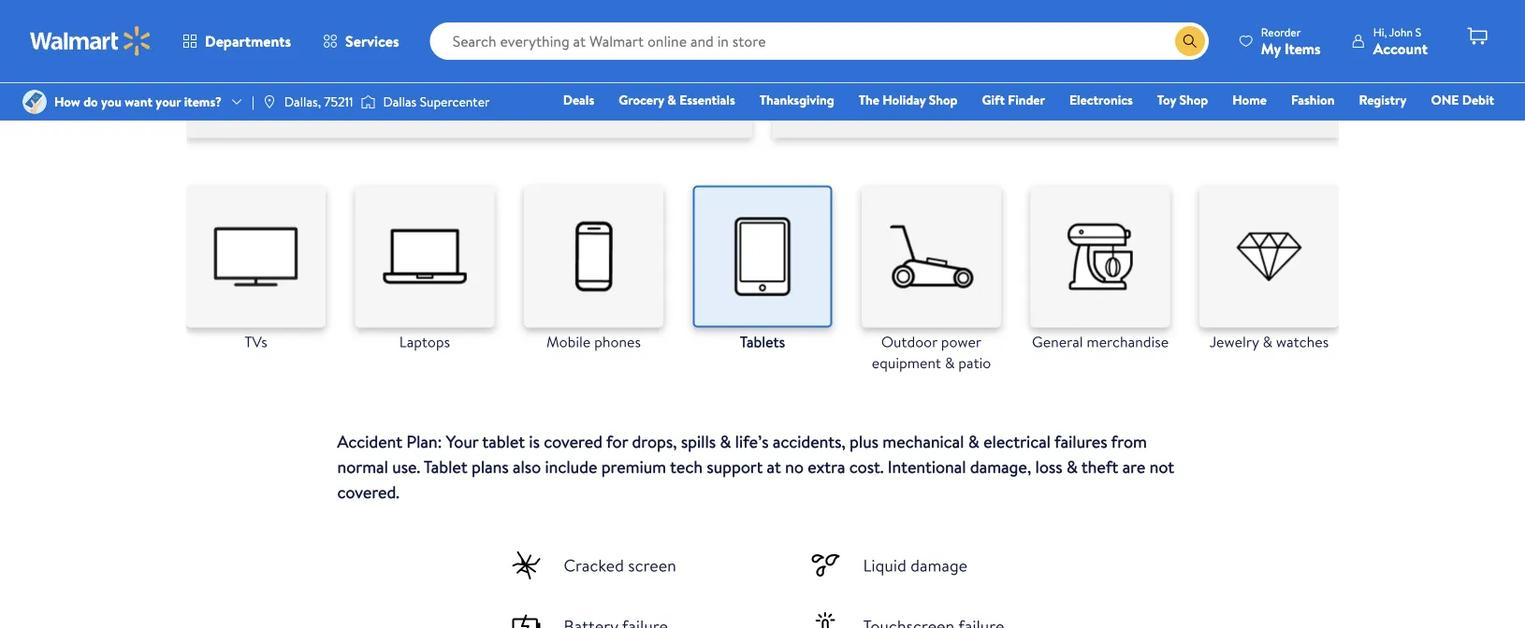 Task type: vqa. For each thing, say whether or not it's contained in the screenshot.
THE CATEGORY
no



Task type: locate. For each thing, give the bounding box(es) containing it.
do
[[83, 93, 98, 111]]

1 horizontal spatial shop
[[1179, 91, 1208, 109]]

|
[[252, 93, 254, 111]]

shop right toy
[[1179, 91, 1208, 109]]

fashion
[[1291, 91, 1335, 109]]

reorder
[[1261, 24, 1301, 40]]

holiday
[[882, 91, 926, 109]]

my
[[1261, 38, 1281, 58]]

you
[[101, 93, 122, 111]]

search icon image
[[1182, 34, 1197, 49]]

 image
[[22, 90, 47, 114], [262, 94, 277, 109]]

want
[[125, 93, 153, 111]]

gift finder
[[982, 91, 1045, 109]]

0 horizontal spatial  image
[[22, 90, 47, 114]]

toy
[[1157, 91, 1176, 109]]

 image right |
[[262, 94, 277, 109]]

deals link
[[555, 90, 603, 110]]

gift finder link
[[974, 90, 1053, 110]]

departments button
[[167, 19, 307, 64]]

&
[[667, 91, 676, 109]]

walmart+ link
[[1430, 116, 1503, 136]]

0 horizontal spatial shop
[[929, 91, 958, 109]]

shop
[[929, 91, 958, 109], [1179, 91, 1208, 109]]

home link
[[1224, 90, 1275, 110]]

shop inside 'link'
[[1179, 91, 1208, 109]]

 image
[[361, 93, 376, 111]]

toy shop link
[[1149, 90, 1217, 110]]

grocery
[[619, 91, 664, 109]]

fashion link
[[1283, 90, 1343, 110]]

the holiday shop
[[859, 91, 958, 109]]

 image left how
[[22, 90, 47, 114]]

john
[[1389, 24, 1413, 40]]

dallas, 75211
[[284, 93, 353, 111]]

walmart+
[[1438, 117, 1494, 135]]

your
[[156, 93, 181, 111]]

home
[[1232, 91, 1267, 109]]

shop right holiday
[[929, 91, 958, 109]]

essentials
[[679, 91, 735, 109]]

 image for how do you want your items?
[[22, 90, 47, 114]]

services button
[[307, 19, 415, 64]]

2 shop from the left
[[1179, 91, 1208, 109]]

cart contains 0 items total amount $0.00 image
[[1466, 25, 1489, 48]]

one debit walmart+
[[1431, 91, 1494, 135]]

1 horizontal spatial  image
[[262, 94, 277, 109]]

how
[[54, 93, 80, 111]]



Task type: describe. For each thing, give the bounding box(es) containing it.
finder
[[1008, 91, 1045, 109]]

debit
[[1462, 91, 1494, 109]]

dallas supercenter
[[383, 93, 490, 111]]

75211
[[324, 93, 353, 111]]

items
[[1284, 38, 1321, 58]]

gift
[[982, 91, 1005, 109]]

the holiday shop link
[[850, 90, 966, 110]]

account
[[1373, 38, 1428, 58]]

items?
[[184, 93, 222, 111]]

hi, john s account
[[1373, 24, 1428, 58]]

s
[[1415, 24, 1421, 40]]

registry link
[[1350, 90, 1415, 110]]

grocery & essentials link
[[610, 90, 743, 110]]

supercenter
[[420, 93, 490, 111]]

Search search field
[[430, 22, 1209, 60]]

deals
[[563, 91, 594, 109]]

1 shop from the left
[[929, 91, 958, 109]]

departments
[[205, 31, 291, 51]]

the
[[859, 91, 879, 109]]

hi,
[[1373, 24, 1387, 40]]

dallas,
[[284, 93, 321, 111]]

one debit link
[[1422, 90, 1503, 110]]

toy shop
[[1157, 91, 1208, 109]]

grocery & essentials
[[619, 91, 735, 109]]

one
[[1431, 91, 1459, 109]]

dallas
[[383, 93, 417, 111]]

thanksgiving link
[[751, 90, 843, 110]]

reorder my items
[[1261, 24, 1321, 58]]

electronics
[[1069, 91, 1133, 109]]

thanksgiving
[[759, 91, 834, 109]]

Walmart Site-Wide search field
[[430, 22, 1209, 60]]

walmart image
[[30, 26, 152, 56]]

registry
[[1359, 91, 1407, 109]]

electronics link
[[1061, 90, 1141, 110]]

 image for dallas, 75211
[[262, 94, 277, 109]]

how do you want your items?
[[54, 93, 222, 111]]

services
[[345, 31, 399, 51]]



